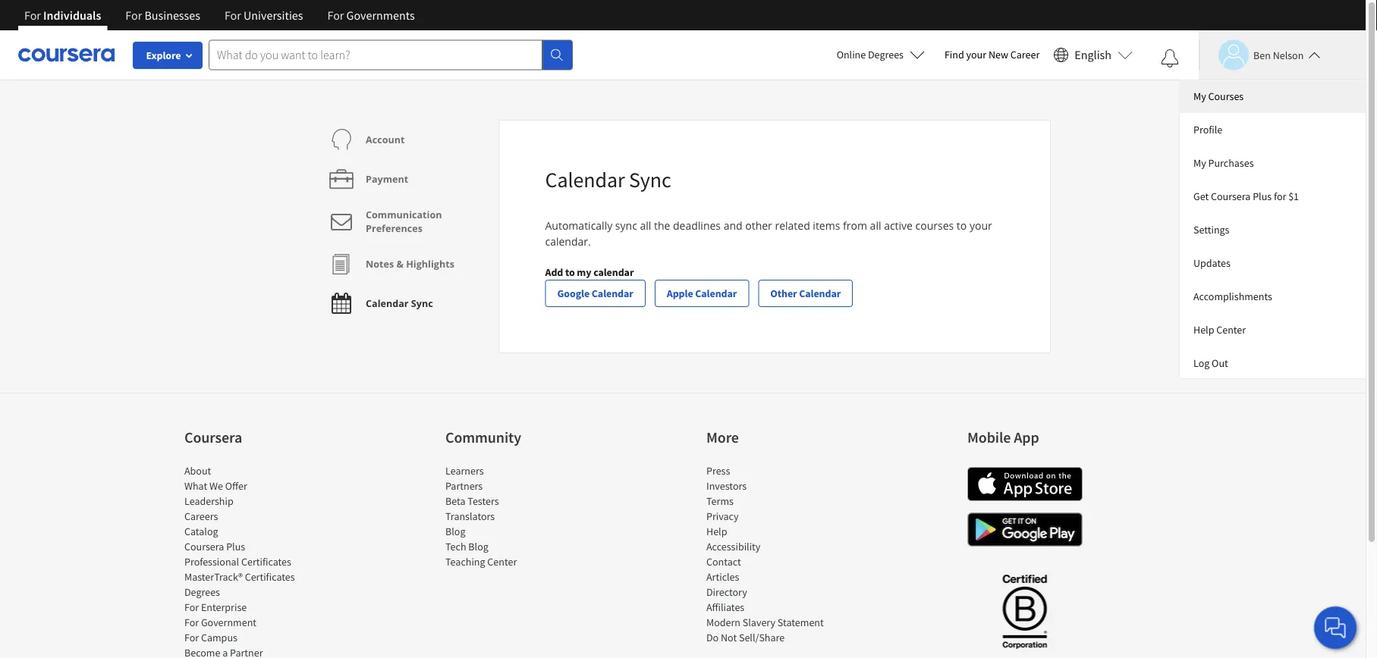 Task type: locate. For each thing, give the bounding box(es) containing it.
online degrees
[[837, 48, 904, 61]]

0 vertical spatial my
[[1194, 90, 1207, 103]]

plus inside "link"
[[1253, 190, 1272, 203]]

1 vertical spatial center
[[488, 556, 517, 569]]

privacy
[[707, 510, 739, 524]]

What do you want to learn? text field
[[209, 40, 543, 70]]

center down accomplishments
[[1217, 323, 1247, 337]]

help up log at right bottom
[[1194, 323, 1215, 337]]

1 all from the left
[[640, 219, 652, 233]]

1 vertical spatial calendar sync
[[366, 297, 433, 310]]

automatically sync all the deadlines and other related items from all active courses to your calendar.
[[545, 219, 993, 249]]

add
[[545, 266, 563, 279]]

apple
[[667, 287, 694, 301]]

1 vertical spatial coursera
[[184, 429, 242, 448]]

list
[[184, 464, 314, 659], [446, 464, 575, 570], [707, 464, 836, 646]]

mastertrack® certificates link
[[184, 571, 295, 585]]

google calendar button
[[545, 280, 646, 307]]

calendar right other
[[800, 287, 841, 301]]

1 list from the left
[[184, 464, 314, 659]]

1 horizontal spatial all
[[870, 219, 882, 233]]

modern slavery statement link
[[707, 616, 824, 630]]

my left courses
[[1194, 90, 1207, 103]]

help link
[[707, 525, 728, 539]]

sync down highlights
[[411, 297, 433, 310]]

purchases
[[1209, 156, 1254, 170]]

explore button
[[133, 42, 203, 69]]

to right courses on the top right of the page
[[957, 219, 967, 233]]

certificates
[[241, 556, 291, 569], [245, 571, 295, 585]]

my
[[577, 266, 592, 279]]

calendar sync down the &
[[366, 297, 433, 310]]

calendar for apple
[[696, 287, 737, 301]]

0 vertical spatial blog
[[446, 525, 466, 539]]

0 horizontal spatial list
[[184, 464, 314, 659]]

my for my courses
[[1194, 90, 1207, 103]]

certificates down professional certificates link
[[245, 571, 295, 585]]

1 horizontal spatial degrees
[[868, 48, 904, 61]]

0 vertical spatial degrees
[[868, 48, 904, 61]]

1 horizontal spatial sync
[[629, 167, 672, 193]]

notes & highlights
[[366, 258, 455, 271]]

about link
[[184, 465, 211, 478]]

degrees inside dropdown button
[[868, 48, 904, 61]]

show notifications image
[[1161, 49, 1180, 68]]

1 vertical spatial help
[[707, 525, 728, 539]]

None search field
[[209, 40, 573, 70]]

1 horizontal spatial calendar sync
[[545, 167, 672, 193]]

plus up professional certificates link
[[226, 541, 245, 554]]

calendar right apple
[[696, 287, 737, 301]]

accessibility link
[[707, 541, 761, 554]]

your right courses on the top right of the page
[[970, 219, 993, 233]]

log
[[1194, 357, 1210, 370]]

blog up tech
[[446, 525, 466, 539]]

0 vertical spatial center
[[1217, 323, 1247, 337]]

to
[[957, 219, 967, 233], [566, 266, 575, 279]]

1 my from the top
[[1194, 90, 1207, 103]]

modern
[[707, 616, 741, 630]]

help
[[1194, 323, 1215, 337], [707, 525, 728, 539]]

1 horizontal spatial to
[[957, 219, 967, 233]]

1 horizontal spatial help
[[1194, 323, 1215, 337]]

for campus link
[[184, 632, 238, 645]]

directory link
[[707, 586, 748, 600]]

1 vertical spatial degrees
[[184, 586, 220, 600]]

accessibility
[[707, 541, 761, 554]]

1 vertical spatial plus
[[226, 541, 245, 554]]

about what we offer leadership careers catalog coursera plus professional certificates mastertrack® certificates degrees for enterprise for government for campus
[[184, 465, 295, 645]]

other
[[771, 287, 797, 301]]

coursera inside about what we offer leadership careers catalog coursera plus professional certificates mastertrack® certificates degrees for enterprise for government for campus
[[184, 541, 224, 554]]

download on the app store image
[[968, 468, 1083, 502]]

list containing learners
[[446, 464, 575, 570]]

0 vertical spatial to
[[957, 219, 967, 233]]

0 horizontal spatial sync
[[411, 297, 433, 310]]

find
[[945, 48, 965, 61]]

calendar sync up sync
[[545, 167, 672, 193]]

help down privacy link
[[707, 525, 728, 539]]

all left the
[[640, 219, 652, 233]]

careers
[[184, 510, 218, 524]]

ben nelson menu
[[1180, 80, 1366, 379]]

out
[[1212, 357, 1229, 370]]

0 horizontal spatial all
[[640, 219, 652, 233]]

deadlines
[[673, 219, 721, 233]]

calendar
[[545, 167, 625, 193], [592, 287, 634, 301], [696, 287, 737, 301], [800, 287, 841, 301], [366, 297, 409, 310]]

calendar inside button
[[696, 287, 737, 301]]

certificates up mastertrack® certificates link
[[241, 556, 291, 569]]

explore
[[146, 49, 181, 62]]

communication
[[366, 208, 442, 221]]

profile link
[[1180, 113, 1366, 147]]

my left purchases
[[1194, 156, 1207, 170]]

sync inside the account settings element
[[411, 297, 433, 310]]

degrees right online
[[868, 48, 904, 61]]

0 vertical spatial help
[[1194, 323, 1215, 337]]

for enterprise link
[[184, 601, 247, 615]]

for left universities in the left top of the page
[[225, 8, 241, 23]]

blog link
[[446, 525, 466, 539]]

profile
[[1194, 123, 1223, 137]]

my purchases link
[[1180, 147, 1366, 180]]

coursera up about
[[184, 429, 242, 448]]

log out button
[[1180, 347, 1366, 379]]

to left my
[[566, 266, 575, 279]]

sync up the
[[629, 167, 672, 193]]

nelson
[[1274, 48, 1304, 62]]

1 vertical spatial sync
[[411, 297, 433, 310]]

0 horizontal spatial degrees
[[184, 586, 220, 600]]

0 vertical spatial your
[[967, 48, 987, 61]]

2 list from the left
[[446, 464, 575, 570]]

coursera inside "link"
[[1212, 190, 1251, 203]]

mastertrack®
[[184, 571, 243, 585]]

payment link
[[326, 159, 409, 199]]

1 vertical spatial my
[[1194, 156, 1207, 170]]

calendar down the notes & highlights link
[[366, 297, 409, 310]]

0 vertical spatial plus
[[1253, 190, 1272, 203]]

statement
[[778, 616, 824, 630]]

terms
[[707, 495, 734, 509]]

0 vertical spatial calendar sync
[[545, 167, 672, 193]]

beta
[[446, 495, 466, 509]]

for left the businesses
[[126, 8, 142, 23]]

apple calendar
[[667, 287, 737, 301]]

slavery
[[743, 616, 776, 630]]

calendar inside the account settings element
[[366, 297, 409, 310]]

for businesses
[[126, 8, 200, 23]]

for government link
[[184, 616, 257, 630]]

all
[[640, 219, 652, 233], [870, 219, 882, 233]]

governments
[[347, 8, 415, 23]]

plus left for
[[1253, 190, 1272, 203]]

communication preferences
[[366, 208, 442, 235]]

get
[[1194, 190, 1209, 203]]

to inside automatically sync all the deadlines and other related items from all active courses to your calendar.
[[957, 219, 967, 233]]

google
[[558, 287, 590, 301]]

list for coursera
[[184, 464, 314, 659]]

partners
[[446, 480, 483, 493]]

new
[[989, 48, 1009, 61]]

2 my from the top
[[1194, 156, 1207, 170]]

degrees down mastertrack® at the bottom left of page
[[184, 586, 220, 600]]

learners link
[[446, 465, 484, 478]]

list containing press
[[707, 464, 836, 646]]

universities
[[244, 8, 303, 23]]

calendar sync link
[[326, 284, 433, 323]]

0 horizontal spatial calendar sync
[[366, 297, 433, 310]]

0 horizontal spatial to
[[566, 266, 575, 279]]

0 horizontal spatial plus
[[226, 541, 245, 554]]

1 horizontal spatial plus
[[1253, 190, 1272, 203]]

center right teaching on the bottom left of the page
[[488, 556, 517, 569]]

all right 'from' at the top right of page
[[870, 219, 882, 233]]

communication preferences link
[[326, 199, 488, 244]]

your right find
[[967, 48, 987, 61]]

for down degrees link
[[184, 601, 199, 615]]

coursera right get
[[1212, 190, 1251, 203]]

my inside my purchases link
[[1194, 156, 1207, 170]]

find your new career link
[[937, 46, 1048, 65]]

0 vertical spatial coursera
[[1212, 190, 1251, 203]]

and
[[724, 219, 743, 233]]

log out
[[1194, 357, 1229, 370]]

coursera down catalog
[[184, 541, 224, 554]]

degrees link
[[184, 586, 220, 600]]

updates
[[1194, 257, 1231, 270]]

calendar for other
[[800, 287, 841, 301]]

1 vertical spatial your
[[970, 219, 993, 233]]

leadership
[[184, 495, 234, 509]]

0 vertical spatial certificates
[[241, 556, 291, 569]]

my inside my courses link
[[1194, 90, 1207, 103]]

testers
[[468, 495, 499, 509]]

1 horizontal spatial list
[[446, 464, 575, 570]]

get coursera plus for $1 link
[[1180, 180, 1366, 213]]

logo of certified b corporation image
[[994, 566, 1056, 657]]

blog up the teaching center link on the left bottom of the page
[[469, 541, 489, 554]]

2 horizontal spatial list
[[707, 464, 836, 646]]

more
[[707, 429, 739, 448]]

online degrees button
[[825, 38, 937, 71]]

3 list from the left
[[707, 464, 836, 646]]

0 horizontal spatial help
[[707, 525, 728, 539]]

sync
[[629, 167, 672, 193], [411, 297, 433, 310]]

list item
[[184, 646, 314, 659]]

related
[[775, 219, 811, 233]]

accomplishments link
[[1180, 280, 1366, 314]]

press investors terms privacy help accessibility contact articles directory affiliates modern slavery statement do not sell/share
[[707, 465, 824, 645]]

1 horizontal spatial center
[[1217, 323, 1247, 337]]

2 vertical spatial coursera
[[184, 541, 224, 554]]

1 vertical spatial blog
[[469, 541, 489, 554]]

coursera
[[1212, 190, 1251, 203], [184, 429, 242, 448], [184, 541, 224, 554]]

mobile
[[968, 429, 1011, 448]]

careers link
[[184, 510, 218, 524]]

calendar down 'calendar'
[[592, 287, 634, 301]]

calendar up the automatically
[[545, 167, 625, 193]]

for left individuals
[[24, 8, 41, 23]]

get it on google play image
[[968, 513, 1083, 547]]

list containing about
[[184, 464, 314, 659]]

items
[[813, 219, 841, 233]]

0 horizontal spatial center
[[488, 556, 517, 569]]



Task type: vqa. For each thing, say whether or not it's contained in the screenshot.
press
yes



Task type: describe. For each thing, give the bounding box(es) containing it.
contact link
[[707, 556, 741, 569]]

1 horizontal spatial blog
[[469, 541, 489, 554]]

articles
[[707, 571, 740, 585]]

translators link
[[446, 510, 495, 524]]

businesses
[[145, 8, 200, 23]]

0 vertical spatial sync
[[629, 167, 672, 193]]

professional
[[184, 556, 239, 569]]

help inside press investors terms privacy help accessibility contact articles directory affiliates modern slavery statement do not sell/share
[[707, 525, 728, 539]]

teaching center link
[[446, 556, 517, 569]]

ben nelson
[[1254, 48, 1304, 62]]

teaching
[[446, 556, 486, 569]]

notes & highlights link
[[326, 244, 455, 284]]

1 vertical spatial certificates
[[245, 571, 295, 585]]

degrees inside about what we offer leadership careers catalog coursera plus professional certificates mastertrack® certificates degrees for enterprise for government for campus
[[184, 586, 220, 600]]

other calendar button
[[759, 280, 853, 307]]

my purchases
[[1194, 156, 1254, 170]]

account
[[366, 133, 405, 146]]

privacy link
[[707, 510, 739, 524]]

settings link
[[1180, 213, 1366, 247]]

for universities
[[225, 8, 303, 23]]

my courses
[[1194, 90, 1244, 103]]

articles link
[[707, 571, 740, 585]]

for governments
[[328, 8, 415, 23]]

my courses link
[[1180, 80, 1366, 113]]

campus
[[201, 632, 238, 645]]

list for community
[[446, 464, 575, 570]]

updates link
[[1180, 247, 1366, 280]]

1 vertical spatial to
[[566, 266, 575, 279]]

professional certificates link
[[184, 556, 291, 569]]

settings
[[1194, 223, 1230, 237]]

government
[[201, 616, 257, 630]]

accomplishments
[[1194, 290, 1273, 304]]

ben
[[1254, 48, 1271, 62]]

contact
[[707, 556, 741, 569]]

find your new career
[[945, 48, 1040, 61]]

individuals
[[43, 8, 101, 23]]

calendar sync inside the account settings element
[[366, 297, 433, 310]]

list for more
[[707, 464, 836, 646]]

calendar.
[[545, 235, 591, 249]]

translators
[[446, 510, 495, 524]]

learners partners beta testers translators blog tech blog teaching center
[[446, 465, 517, 569]]

about
[[184, 465, 211, 478]]

beta testers link
[[446, 495, 499, 509]]

press
[[707, 465, 731, 478]]

plus inside about what we offer leadership careers catalog coursera plus professional certificates mastertrack® certificates degrees for enterprise for government for campus
[[226, 541, 245, 554]]

your inside automatically sync all the deadlines and other related items from all active courses to your calendar.
[[970, 219, 993, 233]]

google calendar
[[558, 287, 634, 301]]

chat with us image
[[1324, 616, 1348, 641]]

active
[[884, 219, 913, 233]]

calendar for google
[[592, 287, 634, 301]]

apple calendar button
[[655, 280, 749, 307]]

2 all from the left
[[870, 219, 882, 233]]

affiliates link
[[707, 601, 745, 615]]

app
[[1014, 429, 1040, 448]]

english button
[[1048, 30, 1139, 80]]

terms link
[[707, 495, 734, 509]]

other calendar
[[771, 287, 841, 301]]

tech blog link
[[446, 541, 489, 554]]

payment
[[366, 173, 409, 186]]

help inside help center link
[[1194, 323, 1215, 337]]

affiliates
[[707, 601, 745, 615]]

directory
[[707, 586, 748, 600]]

get coursera plus for $1
[[1194, 190, 1300, 203]]

what
[[184, 480, 207, 493]]

for individuals
[[24, 8, 101, 23]]

account settings element
[[315, 120, 499, 323]]

0 horizontal spatial blog
[[446, 525, 466, 539]]

courses
[[916, 219, 954, 233]]

do not sell/share link
[[707, 632, 785, 645]]

what we offer link
[[184, 480, 247, 493]]

ben nelson button
[[1199, 40, 1321, 70]]

calendar
[[594, 266, 634, 279]]

we
[[210, 480, 223, 493]]

my for my purchases
[[1194, 156, 1207, 170]]

coursera image
[[18, 43, 115, 67]]

center inside learners partners beta testers translators blog tech blog teaching center
[[488, 556, 517, 569]]

catalog
[[184, 525, 218, 539]]

learners
[[446, 465, 484, 478]]

for left governments
[[328, 8, 344, 23]]

center inside ben nelson menu
[[1217, 323, 1247, 337]]

investors link
[[707, 480, 747, 493]]

not
[[721, 632, 737, 645]]

notes
[[366, 258, 394, 271]]

help center link
[[1180, 314, 1366, 347]]

add to my calendar
[[545, 266, 634, 279]]

banner navigation
[[12, 0, 427, 42]]

sync
[[616, 219, 638, 233]]

other
[[746, 219, 773, 233]]

catalog link
[[184, 525, 218, 539]]

leadership link
[[184, 495, 234, 509]]

english
[[1075, 47, 1112, 63]]

for up for campus link
[[184, 616, 199, 630]]

highlights
[[406, 258, 455, 271]]

help center
[[1194, 323, 1247, 337]]

for left campus
[[184, 632, 199, 645]]



